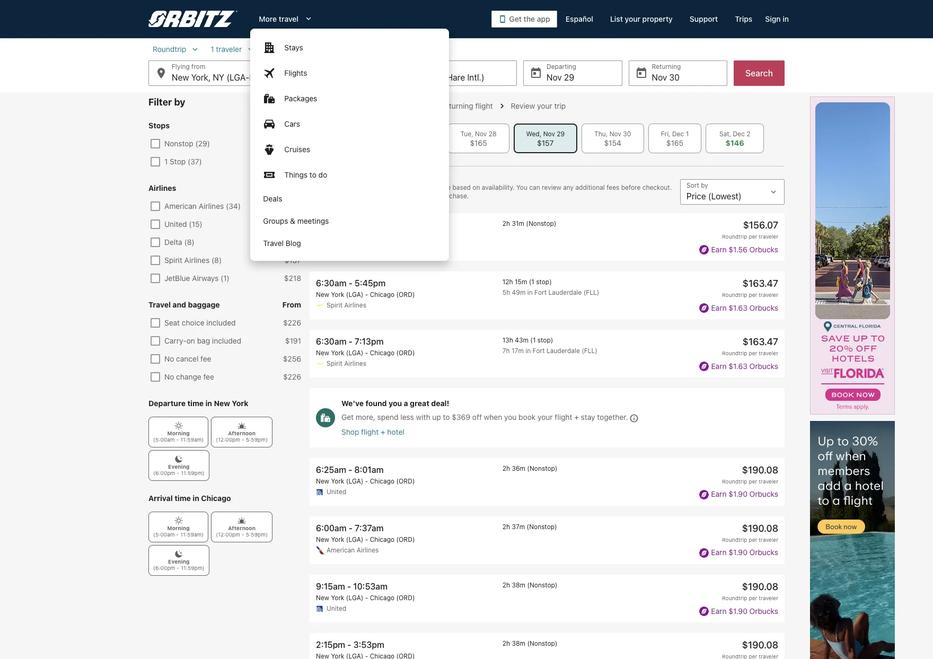 Task type: describe. For each thing, give the bounding box(es) containing it.
new for 6:30am - 7:13pm
[[316, 349, 330, 357]]

2h for 6:00am - 7:37am
[[503, 523, 510, 531]]

evening 6:00pm through 11:59pm element for arrival
[[149, 545, 209, 576]]

seat choice included
[[164, 318, 236, 327]]

il
[[405, 73, 411, 82]]

7h
[[503, 347, 510, 355]]

(1 for 6:30am - 5:45pm
[[529, 278, 535, 286]]

groups & meetings
[[263, 216, 329, 226]]

morning 5:00am through 11:59am element for departure
[[149, 417, 209, 448]]

support
[[690, 14, 719, 23]]

2 vertical spatial you
[[505, 413, 517, 422]]

$154
[[605, 138, 622, 148]]

2
[[747, 130, 751, 138]]

$165 for fri, dec 1 $165
[[667, 138, 684, 148]]

american for american airlines (34)
[[164, 202, 197, 211]]

any
[[564, 184, 574, 192]]

york for in
[[232, 399, 249, 408]]

earn $1.63 orbucks for 7:13pm
[[712, 362, 779, 371]]

taxes
[[384, 184, 400, 192]]

up
[[433, 413, 441, 422]]

chicago for 6:30am - 5:45pm
[[370, 291, 395, 299]]

travel
[[279, 14, 299, 23]]

search button
[[734, 60, 785, 86]]

earn $1.90 orbucks for 10:53am
[[712, 607, 779, 616]]

$190.08 for 7:37am
[[743, 523, 779, 534]]

(nonstop) for 2:15pm - 3:53pm
[[528, 640, 558, 648]]

airlines down 6:30am - 7:13pm new york (lga) - chicago (ord)
[[344, 360, 367, 368]]

7:37am
[[355, 524, 384, 533]]

spirit airlines for 7:13pm
[[327, 360, 367, 368]]

based
[[453, 184, 471, 192]]

$369
[[452, 413, 471, 422]]

returning
[[443, 101, 474, 110]]

$226 for no change fee
[[283, 372, 301, 382]]

united for 6:25am
[[327, 488, 347, 496]]

6:00am
[[316, 524, 347, 533]]

cruises
[[285, 145, 310, 154]]

13h 43m (1 stop) 7h 17m in fort lauderdale (fll)
[[503, 337, 598, 355]]

airlines down "6:00am - 7:37am new york (lga) - chicago (ord)"
[[357, 547, 379, 554]]

bag
[[197, 336, 210, 345]]

small image
[[246, 45, 256, 54]]

$157 inside wed, nov 29 $157
[[538, 138, 554, 148]]

arrival
[[149, 494, 173, 503]]

your inside "link"
[[625, 14, 641, 23]]

delta (8)
[[164, 238, 195, 247]]

(lga) for 5:45pm
[[346, 291, 364, 299]]

(6:00pm for arrival
[[153, 565, 175, 571]]

2h 37m (nonstop)
[[503, 523, 557, 531]]

step 1 of 3. choose departing flight. current page, choose departing flight element
[[310, 101, 396, 110]]

morning for arrival
[[167, 525, 190, 532]]

13h
[[503, 337, 514, 345]]

new inside dropdown button
[[172, 73, 189, 82]]

(lga-
[[227, 73, 250, 82]]

carry-
[[164, 336, 187, 345]]

shop flight + hotel link
[[342, 428, 779, 437]]

york for 8:01am
[[331, 477, 345, 485]]

airlines down the stop
[[149, 184, 176, 193]]

evening 6:00pm through 11:59pm element for departure
[[149, 450, 209, 481]]

36m
[[512, 465, 526, 473]]

afternoon for arrival time in chicago
[[228, 525, 256, 532]]

stay
[[581, 413, 596, 422]]

complete
[[395, 192, 423, 200]]

loyalty logo image for 7:13pm
[[700, 362, 710, 372]]

1 vertical spatial (8)
[[212, 256, 222, 265]]

2h 38m (nonstop) for 2:15pm - 3:53pm
[[503, 640, 558, 648]]

$146
[[726, 138, 745, 148]]

afternoon (12:00pm - 5:59pm) for departure time in new york
[[216, 430, 268, 443]]

filter by
[[149, 97, 186, 108]]

(fll) for 6:30am - 5:45pm
[[584, 289, 600, 297]]

tue,
[[461, 130, 474, 138]]

28
[[489, 130, 497, 138]]

orbucks for 10:53am
[[750, 607, 779, 616]]

cruises link
[[251, 137, 450, 162]]

nonstop
[[164, 139, 194, 148]]

list
[[611, 14, 623, 23]]

traveler for 8:01am
[[759, 479, 779, 485]]

ny
[[213, 73, 225, 82]]

loyalty logo image for 8:01am
[[700, 490, 710, 500]]

morning for departure
[[167, 430, 190, 437]]

morning 5:00am through 11:59am element for arrival
[[149, 512, 209, 543]]

departure
[[149, 399, 186, 408]]

$163.47 roundtrip per traveler for 6:30am - 7:13pm
[[723, 337, 779, 357]]

1 vertical spatial change
[[176, 372, 202, 382]]

$191 for $226
[[285, 336, 301, 345]]

with
[[416, 413, 431, 422]]

laguardia)
[[250, 73, 292, 82]]

(ord) for 6:30am - 5:45pm
[[397, 291, 415, 299]]

intl.)
[[468, 73, 485, 82]]

property
[[643, 14, 673, 23]]

york for 5:45pm
[[331, 291, 345, 299]]

blog
[[286, 239, 301, 248]]

español button
[[558, 10, 602, 29]]

loyalty logo image for 10:53am
[[700, 607, 710, 617]]

17m
[[512, 347, 524, 355]]

on inside prices displayed include taxes and may change based on availability. you can review any additional fees before checkout. prices are not final until you complete your purchase.
[[473, 184, 480, 192]]

lauderdale for 7:13pm
[[547, 347, 580, 355]]

10:01pm
[[356, 220, 389, 230]]

cancel
[[176, 354, 199, 363]]

2 $191 from the top
[[285, 238, 301, 247]]

$1.63 for 7:13pm
[[729, 362, 748, 371]]

cars link
[[251, 111, 450, 137]]

29 inside wed, nov 29 $157
[[557, 130, 565, 138]]

new for 9:15am - 10:53am
[[316, 594, 330, 602]]

$191 for american airlines (34)
[[285, 220, 301, 229]]

2h for 9:15am - 10:53am
[[503, 582, 510, 590]]

get for get more, spend less with up to $369 off when you book your flight + stay together.
[[342, 413, 354, 422]]

$163.47 roundtrip per traveler for 6:30am - 5:45pm
[[723, 278, 779, 298]]

earn for 7:37am
[[712, 548, 727, 557]]

$1.90 for 10:53am
[[729, 607, 748, 616]]

xsmall image for new
[[238, 422, 246, 430]]

$190.08 for 8:01am
[[743, 465, 779, 476]]

per for 7:13pm
[[749, 350, 758, 357]]

together.
[[598, 413, 629, 422]]

(5:00am for departure
[[153, 437, 175, 443]]

(lga) for 10:53am
[[346, 594, 364, 602]]

by
[[174, 97, 186, 108]]

0 vertical spatial included
[[207, 318, 236, 327]]

medium image
[[303, 14, 314, 24]]

to inside list
[[443, 413, 450, 422]]

orbucks for 8:01am
[[750, 490, 779, 499]]

1 vertical spatial on
[[187, 336, 195, 345]]

additional
[[576, 184, 605, 192]]

0 vertical spatial +
[[575, 413, 579, 422]]

xsmall image inside evening 6:00pm through 11:59pm element
[[175, 455, 183, 464]]

more travel
[[259, 14, 299, 23]]

4 $190.08 from the top
[[743, 640, 779, 651]]

a
[[404, 399, 408, 408]]

flight right returning
[[476, 101, 493, 110]]

1 earn from the top
[[712, 245, 727, 254]]

nov for $157
[[544, 130, 556, 138]]

roundtrip for 7:37am
[[723, 537, 748, 543]]

wed,
[[527, 130, 542, 138]]

10:53am
[[353, 582, 388, 592]]

deals link
[[251, 188, 450, 210]]

airlines up jetblue airways (1)
[[184, 256, 210, 265]]

your inside list
[[538, 413, 553, 422]]

trips
[[736, 14, 753, 23]]

(fll) for 6:30am - 7:13pm
[[582, 347, 598, 355]]

new york, ny (lga-laguardia) button
[[149, 60, 321, 86]]

o'hare
[[438, 73, 465, 82]]

no for no change fee
[[164, 372, 174, 382]]

$226 for seat choice included
[[283, 318, 301, 327]]

5h
[[503, 289, 511, 297]]

can
[[530, 184, 541, 192]]

airways
[[192, 274, 219, 283]]

1 vertical spatial and
[[173, 300, 186, 309]]

(34)
[[226, 202, 241, 211]]

time for departure
[[188, 399, 204, 408]]

2h for 6:25am - 8:01am
[[503, 465, 510, 473]]

(1)
[[221, 274, 230, 283]]

things
[[285, 170, 308, 179]]

1 orbucks from the top
[[750, 245, 779, 254]]

roundtrip inside $156.07 roundtrip per traveler
[[723, 233, 748, 240]]

list your property
[[611, 14, 673, 23]]

trips link
[[727, 10, 762, 29]]

download the app button image
[[499, 15, 507, 23]]

30 inside thu, nov 30 $154
[[624, 130, 632, 138]]

spirit airlines for 5:45pm
[[327, 301, 367, 309]]

1 prices from the top
[[310, 184, 328, 192]]

29 inside button
[[565, 73, 575, 82]]

49m
[[512, 289, 526, 297]]

0 vertical spatial united
[[164, 220, 187, 229]]

38m for 2:15pm - 3:53pm
[[512, 640, 526, 648]]

15m
[[515, 278, 528, 286]]

york,
[[191, 73, 211, 82]]

groups & meetings link
[[251, 210, 450, 232]]

per for 5:45pm
[[749, 292, 758, 298]]

1 vertical spatial you
[[389, 399, 402, 408]]

new for 6:00am - 7:37am
[[316, 536, 330, 544]]

packages
[[285, 94, 318, 103]]

(lga) for 8:01am
[[346, 477, 364, 485]]

from for $157
[[283, 121, 301, 130]]

groups
[[263, 216, 288, 226]]

earn for 8:01am
[[712, 490, 727, 499]]

review your trip
[[511, 101, 566, 110]]

dec for $165
[[673, 130, 685, 138]]

(ord) for 6:30am - 7:13pm
[[397, 349, 415, 357]]

earn $1.63 orbucks for 5:45pm
[[712, 303, 779, 312]]

choice
[[182, 318, 205, 327]]

0 horizontal spatial +
[[381, 428, 386, 437]]

from for $226
[[283, 300, 301, 309]]

$190.08 for 10:53am
[[743, 582, 779, 593]]

1 inside fri, dec 1 $165
[[686, 130, 689, 138]]

$1.90 for 7:37am
[[729, 548, 748, 557]]

list your property link
[[602, 10, 682, 29]]

30 inside "button"
[[670, 73, 680, 82]]

york for 7:13pm
[[331, 349, 345, 357]]

11:59am) for departure
[[181, 437, 204, 443]]

(ord) for 6:00am - 7:37am
[[397, 536, 415, 544]]

$1.90 for 8:01am
[[729, 490, 748, 499]]

afternoon 12:00pm through 5:59pm element for departure time in new york
[[211, 417, 273, 448]]

traveler for 5:45pm
[[759, 292, 779, 298]]

hotel
[[388, 428, 405, 437]]

fri,
[[662, 130, 671, 138]]

cars
[[285, 119, 300, 128]]

roundtrip button
[[149, 45, 204, 54]]

6:30am - 7:13pm new york (lga) - chicago (ord)
[[316, 337, 415, 357]]

your left trip on the top of page
[[538, 101, 553, 110]]

$218
[[284, 274, 301, 283]]

nov for $165
[[475, 130, 487, 138]]

$190.08 roundtrip per traveler for 6:25am - 8:01am
[[723, 465, 779, 485]]

sign
[[766, 14, 781, 23]]

2h for 2:15pm - 3:53pm
[[503, 640, 510, 648]]

tue, nov 28 $165
[[461, 130, 497, 148]]

orbucks for 7:13pm
[[750, 362, 779, 371]]

1 for 1 stop (37)
[[164, 157, 168, 166]]

$190.08 roundtrip per traveler for 9:15am - 10:53am
[[723, 582, 779, 602]]

chicago for 6:25am - 8:01am
[[370, 477, 395, 485]]



Task type: locate. For each thing, give the bounding box(es) containing it.
new for 6:30am - 5:45pm
[[316, 291, 330, 299]]

1 horizontal spatial +
[[575, 413, 579, 422]]

6 orbucks from the top
[[750, 607, 779, 616]]

4 (ord) from the top
[[397, 536, 415, 544]]

(lga) inside "6:00am - 7:37am new york (lga) - chicago (ord)"
[[346, 536, 364, 544]]

included down baggage at the left top of the page
[[207, 318, 236, 327]]

(lga) inside 9:15am - 10:53am new york (lga) - chicago (ord)
[[346, 594, 364, 602]]

0 vertical spatial prices
[[310, 184, 328, 192]]

1 vertical spatial 38m
[[512, 640, 526, 648]]

airlines left (34)
[[199, 202, 224, 211]]

evening for arrival
[[168, 559, 190, 565]]

info_outline image
[[630, 414, 639, 423], [630, 415, 638, 423]]

1 vertical spatial stop)
[[538, 337, 554, 345]]

choose departing flight
[[310, 101, 396, 110]]

4 orbucks from the top
[[750, 490, 779, 499]]

1 earn $1.90 orbucks from the top
[[712, 490, 779, 499]]

morning (5:00am - 11:59am) for departure
[[153, 430, 204, 443]]

2 evening (6:00pm - 11:59pm) from the top
[[153, 559, 205, 571]]

you down taxes
[[382, 192, 393, 200]]

(8) right delta
[[184, 238, 195, 247]]

afternoon 12:00pm through 5:59pm element
[[211, 417, 273, 448], [211, 512, 273, 543]]

31m
[[512, 220, 525, 228]]

2 choose from the left
[[414, 101, 441, 110]]

stays link
[[251, 35, 450, 60]]

0 vertical spatial to
[[310, 170, 317, 179]]

no change fee
[[164, 372, 214, 382]]

0 vertical spatial evening
[[168, 464, 190, 470]]

8:30pm - 10:01pm
[[316, 220, 389, 230]]

6 loyalty logo image from the top
[[700, 607, 710, 617]]

get right download the app button image
[[510, 14, 522, 23]]

0 vertical spatial morning
[[167, 430, 190, 437]]

3 earn $1.90 orbucks from the top
[[712, 607, 779, 616]]

morning (5:00am - 11:59am) for arrival
[[153, 525, 204, 538]]

prices down "do"
[[310, 184, 328, 192]]

and up seat
[[173, 300, 186, 309]]

1 horizontal spatial travel
[[263, 239, 284, 248]]

fort for 5:45pm
[[535, 289, 547, 297]]

(lga) inside the 6:25am - 8:01am new york (lga) - chicago (ord)
[[346, 477, 364, 485]]

6:30am left 5:45pm
[[316, 279, 347, 288]]

2h 38m (nonstop) for 9:15am - 10:53am
[[503, 582, 558, 590]]

thu, nov 30 $154
[[595, 130, 632, 148]]

chicago inside "6:00am - 7:37am new york (lga) - chicago (ord)"
[[370, 536, 395, 544]]

$191 up $256
[[285, 336, 301, 345]]

change
[[429, 184, 451, 192], [176, 372, 202, 382]]

in right arrival
[[193, 494, 199, 503]]

your right list
[[625, 14, 641, 23]]

(ord) for 6:25am - 8:01am
[[397, 477, 415, 485]]

1 choose from the left
[[310, 101, 337, 110]]

we've
[[342, 399, 364, 408]]

0 vertical spatial lauderdale
[[549, 289, 582, 297]]

11:59am)
[[181, 437, 204, 443], [181, 532, 204, 538]]

(12:00pm for new
[[216, 437, 240, 443]]

shop
[[342, 428, 359, 437]]

fee
[[201, 354, 211, 363], [204, 372, 214, 382]]

2 (12:00pm from the top
[[216, 532, 240, 538]]

2 38m from the top
[[512, 640, 526, 648]]

american
[[164, 202, 197, 211], [327, 547, 355, 554]]

2 orbucks from the top
[[750, 303, 779, 312]]

1 morning 5:00am through 11:59am element from the top
[[149, 417, 209, 448]]

earn for 7:13pm
[[712, 362, 727, 371]]

$157 for spirit airlines (8)
[[285, 256, 301, 265]]

roundtrip inside button
[[153, 45, 186, 54]]

2 vertical spatial 1
[[164, 157, 168, 166]]

you left a
[[389, 399, 402, 408]]

travel up seat
[[149, 300, 171, 309]]

stop) for 6:30am - 7:13pm
[[538, 337, 554, 345]]

0 vertical spatial american
[[164, 202, 197, 211]]

choose for choose returning flight
[[414, 101, 441, 110]]

0 vertical spatial 5:59pm)
[[246, 437, 268, 443]]

$165 down tue,
[[470, 138, 488, 148]]

29 right the wed,
[[557, 130, 565, 138]]

change inside prices displayed include taxes and may change based on availability. you can review any additional fees before checkout. prices are not final until you complete your purchase.
[[429, 184, 451, 192]]

get the app link
[[492, 11, 558, 28]]

(1 inside 13h 43m (1 stop) 7h 17m in fort lauderdale (fll)
[[531, 337, 536, 345]]

0 vertical spatial $191
[[285, 220, 301, 229]]

1 6:30am from the top
[[316, 279, 347, 288]]

1 (6:00pm from the top
[[153, 470, 175, 476]]

packages link
[[251, 86, 450, 111]]

united down 9:15am
[[327, 605, 347, 613]]

new inside 6:30am - 5:45pm new york (lga) - chicago (ord)
[[316, 291, 330, 299]]

0 vertical spatial xsmall image
[[174, 422, 183, 430]]

1 vertical spatial $1.90
[[729, 548, 748, 557]]

flight up shop flight + hotel link
[[555, 413, 573, 422]]

6:25am - 8:01am new york (lga) - chicago (ord)
[[316, 465, 415, 485]]

spirit airlines (8)
[[164, 256, 222, 265]]

(ord) inside 9:15am - 10:53am new york (lga) - chicago (ord)
[[397, 594, 415, 602]]

2 2h 38m (nonstop) from the top
[[503, 640, 558, 648]]

2 $1.63 from the top
[[729, 362, 748, 371]]

2 vertical spatial $1.90
[[729, 607, 748, 616]]

1 vertical spatial spirit
[[327, 301, 343, 309]]

(nonstop) for 9:15am - 10:53am
[[528, 582, 558, 590]]

your right book
[[538, 413, 553, 422]]

baggage
[[188, 300, 220, 309]]

2 $226 from the top
[[283, 372, 301, 382]]

1 vertical spatial time
[[175, 494, 191, 503]]

purchase.
[[440, 192, 469, 200]]

1 vertical spatial $163.47 roundtrip per traveler
[[723, 337, 779, 357]]

2 earn from the top
[[712, 303, 727, 312]]

1 38m from the top
[[512, 582, 526, 590]]

5 loyalty logo image from the top
[[700, 549, 710, 558]]

1 2h from the top
[[503, 220, 510, 228]]

1 $190.08 roundtrip per traveler from the top
[[723, 465, 779, 485]]

(1 right '15m' on the top
[[529, 278, 535, 286]]

$157 down cars
[[285, 139, 301, 148]]

0 horizontal spatial american
[[164, 202, 197, 211]]

travel for travel and baggage
[[149, 300, 171, 309]]

2 loyalty logo image from the top
[[700, 304, 710, 313]]

tab list containing $165
[[310, 124, 785, 153]]

lauderdale for 5:45pm
[[549, 289, 582, 297]]

(12:00pm down the arrival time in chicago
[[216, 532, 240, 538]]

0 vertical spatial from
[[283, 121, 301, 130]]

0 vertical spatial afternoon 12:00pm through 5:59pm element
[[211, 417, 273, 448]]

0 vertical spatial and
[[402, 184, 413, 192]]

trip
[[555, 101, 566, 110]]

1 horizontal spatial (8)
[[212, 256, 222, 265]]

0 vertical spatial (5:00am
[[153, 437, 175, 443]]

loyalty logo image for 5:45pm
[[700, 304, 710, 313]]

1 $1.90 from the top
[[729, 490, 748, 499]]

review
[[511, 101, 536, 110]]

york
[[331, 291, 345, 299], [331, 349, 345, 357], [232, 399, 249, 408], [331, 477, 345, 485], [331, 536, 345, 544], [331, 594, 345, 602]]

(lga)
[[346, 291, 364, 299], [346, 349, 364, 357], [346, 477, 364, 485], [346, 536, 364, 544], [346, 594, 364, 602]]

dec inside fri, dec 1 $165
[[673, 130, 685, 138]]

$1.56
[[729, 245, 748, 254]]

morning down the arrival time in chicago
[[167, 525, 190, 532]]

lauderdale right 49m
[[549, 289, 582, 297]]

per for 8:01am
[[749, 479, 758, 485]]

york inside 6:30am - 5:45pm new york (lga) - chicago (ord)
[[331, 291, 345, 299]]

choose
[[310, 101, 337, 110], [414, 101, 441, 110]]

1 vertical spatial lauderdale
[[547, 347, 580, 355]]

choose down chicago, il (ord-o'hare intl.)
[[414, 101, 441, 110]]

2 $190.08 from the top
[[743, 523, 779, 534]]

chicago for 9:15am - 10:53am
[[370, 594, 395, 602]]

2 5:59pm) from the top
[[246, 532, 268, 538]]

1 evening from the top
[[168, 464, 190, 470]]

1 evening 6:00pm through 11:59pm element from the top
[[149, 450, 209, 481]]

evening 6:00pm through 11:59pm element
[[149, 450, 209, 481], [149, 545, 209, 576]]

0 vertical spatial (8)
[[184, 238, 195, 247]]

0 vertical spatial spirit airlines
[[327, 301, 367, 309]]

5:45pm
[[355, 279, 386, 288]]

$157 for nonstop (29)
[[285, 139, 301, 148]]

1 5:59pm) from the top
[[246, 437, 268, 443]]

5 (lga) from the top
[[346, 594, 364, 602]]

fee down bag
[[201, 354, 211, 363]]

choose up cars link
[[310, 101, 337, 110]]

1 vertical spatial (5:00am
[[153, 532, 175, 538]]

4 loyalty logo image from the top
[[700, 490, 710, 500]]

1 vertical spatial afternoon 12:00pm through 5:59pm element
[[211, 512, 273, 543]]

you left book
[[505, 413, 517, 422]]

carry-on bag included
[[164, 336, 241, 345]]

traveler inside button
[[216, 45, 242, 54]]

1 vertical spatial evening 6:00pm through 11:59pm element
[[149, 545, 209, 576]]

change down no cancel fee
[[176, 372, 202, 382]]

you inside prices displayed include taxes and may change based on availability. you can review any additional fees before checkout. prices are not final until you complete your purchase.
[[382, 192, 393, 200]]

nov inside button
[[547, 73, 562, 82]]

morning down departure
[[167, 430, 190, 437]]

morning 5:00am through 11:59am element down departure
[[149, 417, 209, 448]]

(5:00am down departure
[[153, 437, 175, 443]]

$165 down fri,
[[667, 138, 684, 148]]

afternoon (12:00pm - 5:59pm) for arrival time in chicago
[[216, 525, 268, 538]]

29 up trip on the top of page
[[565, 73, 575, 82]]

1 vertical spatial 30
[[624, 130, 632, 138]]

lauderdale inside 12h 15m (1 stop) 5h 49m in fort lauderdale (fll)
[[549, 289, 582, 297]]

5 per from the top
[[749, 537, 758, 543]]

morning 5:00am through 11:59am element
[[149, 417, 209, 448], [149, 512, 209, 543]]

(6:00pm for departure
[[153, 470, 175, 476]]

(nonstop) for 6:25am - 8:01am
[[528, 465, 558, 473]]

earn $1.90 orbucks
[[712, 490, 779, 499], [712, 548, 779, 557], [712, 607, 779, 616]]

6 earn from the top
[[712, 607, 727, 616]]

on
[[473, 184, 480, 192], [187, 336, 195, 345]]

no for no cancel fee
[[164, 354, 174, 363]]

1 horizontal spatial to
[[443, 413, 450, 422]]

0 vertical spatial time
[[188, 399, 204, 408]]

2 spirit airlines from the top
[[327, 360, 367, 368]]

your down may
[[425, 192, 438, 200]]

2 $165 from the left
[[667, 138, 684, 148]]

0 vertical spatial (12:00pm
[[216, 437, 240, 443]]

1 vertical spatial afternoon
[[228, 525, 256, 532]]

1 vertical spatial evening
[[168, 559, 190, 565]]

small image
[[191, 45, 200, 54]]

2 morning from the top
[[167, 525, 190, 532]]

(lga) down 10:53am
[[346, 594, 364, 602]]

get inside get the app link
[[510, 14, 522, 23]]

your inside prices displayed include taxes and may change based on availability. you can review any additional fees before checkout. prices are not final until you complete your purchase.
[[425, 192, 438, 200]]

0 vertical spatial (fll)
[[584, 289, 600, 297]]

4 earn from the top
[[712, 490, 727, 499]]

1 right small image
[[211, 45, 214, 54]]

1 horizontal spatial 1
[[211, 45, 214, 54]]

lauderdale right 17m
[[547, 347, 580, 355]]

morning (5:00am - 11:59am) down departure
[[153, 430, 204, 443]]

$1.90
[[729, 490, 748, 499], [729, 548, 748, 557], [729, 607, 748, 616]]

things to do
[[285, 170, 328, 179]]

6:30am inside 6:30am - 5:45pm new york (lga) - chicago (ord)
[[316, 279, 347, 288]]

6:30am - 5:45pm new york (lga) - chicago (ord)
[[316, 279, 415, 299]]

(1 right '43m'
[[531, 337, 536, 345]]

1 vertical spatial no
[[164, 372, 174, 382]]

1 horizontal spatial 30
[[670, 73, 680, 82]]

(1 for 6:30am - 7:13pm
[[531, 337, 536, 345]]

xsmall image
[[238, 422, 246, 430], [175, 455, 183, 464], [238, 517, 246, 525]]

1 stop (37)
[[164, 157, 202, 166]]

1 no from the top
[[164, 354, 174, 363]]

1 vertical spatial (6:00pm
[[153, 565, 175, 571]]

nov inside thu, nov 30 $154
[[610, 130, 622, 138]]

time down no change fee
[[188, 399, 204, 408]]

and up complete
[[402, 184, 413, 192]]

1 vertical spatial 11:59pm)
[[181, 565, 205, 571]]

1 morning (5:00am - 11:59am) from the top
[[153, 430, 204, 443]]

1 vertical spatial get
[[342, 413, 354, 422]]

1 vertical spatial $226
[[283, 372, 301, 382]]

6:30am inside 6:30am - 7:13pm new york (lga) - chicago (ord)
[[316, 337, 347, 347]]

0 vertical spatial earn $1.63 orbucks
[[712, 303, 779, 312]]

0 vertical spatial afternoon
[[228, 430, 256, 437]]

new for 6:25am - 8:01am
[[316, 477, 330, 485]]

1 vertical spatial $1.63
[[729, 362, 748, 371]]

until
[[368, 192, 381, 200]]

spirit airlines
[[327, 301, 367, 309], [327, 360, 367, 368]]

earn $1.90 orbucks for 8:01am
[[712, 490, 779, 499]]

2 $190.08 roundtrip per traveler from the top
[[723, 523, 779, 543]]

2 (ord) from the top
[[397, 349, 415, 357]]

(lga) down the "7:13pm"
[[346, 349, 364, 357]]

final
[[353, 192, 366, 200]]

0 vertical spatial travel
[[263, 239, 284, 248]]

(lga) inside 6:30am - 7:13pm new york (lga) - chicago (ord)
[[346, 349, 364, 357]]

2 vertical spatial xsmall image
[[175, 550, 183, 559]]

1 morning from the top
[[167, 430, 190, 437]]

1 $191 from the top
[[285, 220, 301, 229]]

fort inside 12h 15m (1 stop) 5h 49m in fort lauderdale (fll)
[[535, 289, 547, 297]]

0 vertical spatial morning (5:00am - 11:59am)
[[153, 430, 204, 443]]

7:13pm
[[355, 337, 384, 347]]

2 $163.47 from the top
[[743, 337, 779, 348]]

york inside "6:00am - 7:37am new york (lga) - chicago (ord)"
[[331, 536, 345, 544]]

$156.07
[[744, 220, 779, 231]]

1 horizontal spatial dec
[[734, 130, 745, 138]]

spirit down delta
[[164, 256, 182, 265]]

1 $163.47 roundtrip per traveler from the top
[[723, 278, 779, 298]]

0 vertical spatial morning 5:00am through 11:59am element
[[149, 417, 209, 448]]

1 vertical spatial morning (5:00am - 11:59am)
[[153, 525, 204, 538]]

flight down chicago,
[[377, 101, 396, 110]]

2 (lga) from the top
[[346, 349, 364, 357]]

$163.47
[[743, 278, 779, 289], [743, 337, 779, 348]]

1 vertical spatial travel
[[149, 300, 171, 309]]

none search field containing search
[[149, 45, 785, 86]]

traveler inside $156.07 roundtrip per traveler
[[759, 233, 779, 240]]

1 per from the top
[[749, 233, 758, 240]]

4 per from the top
[[749, 479, 758, 485]]

(8) up (1)
[[212, 256, 222, 265]]

we've found you a great deal!
[[342, 399, 450, 408]]

0 vertical spatial $163.47
[[743, 278, 779, 289]]

stop) for 6:30am - 5:45pm
[[537, 278, 552, 286]]

flight down more,
[[361, 428, 379, 437]]

3 $1.90 from the top
[[729, 607, 748, 616]]

lauderdale inside 13h 43m (1 stop) 7h 17m in fort lauderdale (fll)
[[547, 347, 580, 355]]

stop) right '43m'
[[538, 337, 554, 345]]

travel for travel blog
[[263, 239, 284, 248]]

loyalty logo image for 7:37am
[[700, 549, 710, 558]]

travel and baggage
[[149, 300, 220, 309]]

checkout.
[[643, 184, 672, 192]]

0 vertical spatial $1.63
[[729, 303, 748, 312]]

(37)
[[188, 157, 202, 166]]

2 afternoon from the top
[[228, 525, 256, 532]]

york inside 6:30am - 7:13pm new york (lga) - chicago (ord)
[[331, 349, 345, 357]]

2 dec from the left
[[734, 130, 745, 138]]

1 vertical spatial earn $1.63 orbucks
[[712, 362, 779, 371]]

tab list
[[310, 124, 785, 153]]

1 vertical spatial earn $1.90 orbucks
[[712, 548, 779, 557]]

0 vertical spatial $190.08 roundtrip per traveler
[[723, 465, 779, 485]]

chicago inside the 6:25am - 8:01am new york (lga) - chicago (ord)
[[370, 477, 395, 485]]

2 vertical spatial spirit
[[327, 360, 343, 368]]

dec inside the sat, dec 2 $146
[[734, 130, 745, 138]]

0 vertical spatial 1
[[211, 45, 214, 54]]

afternoon 12:00pm through 5:59pm element for arrival time in chicago
[[211, 512, 273, 543]]

less
[[401, 413, 414, 422]]

dec for $146
[[734, 130, 745, 138]]

2 $163.47 roundtrip per traveler from the top
[[723, 337, 779, 357]]

york inside the 6:25am - 8:01am new york (lga) - chicago (ord)
[[331, 477, 345, 485]]

stop
[[170, 157, 186, 166]]

roundtrip for 5:45pm
[[723, 292, 748, 298]]

(nonstop)
[[527, 220, 557, 228], [528, 465, 558, 473], [527, 523, 557, 531], [528, 582, 558, 590], [528, 640, 558, 648]]

(12:00pm for chicago
[[216, 532, 240, 538]]

orbucks for 5:45pm
[[750, 303, 779, 312]]

2 (6:00pm from the top
[[153, 565, 175, 571]]

1 right fri,
[[686, 130, 689, 138]]

united for 9:15am
[[327, 605, 347, 613]]

2 earn $1.90 orbucks from the top
[[712, 548, 779, 557]]

1 vertical spatial xsmall image
[[174, 517, 183, 525]]

(15)
[[189, 220, 203, 229]]

evening (6:00pm - 11:59pm) for arrival
[[153, 559, 205, 571]]

and inside prices displayed include taxes and may change based on availability. you can review any additional fees before checkout. prices are not final until you complete your purchase.
[[402, 184, 413, 192]]

(ord) for 9:15am - 10:53am
[[397, 594, 415, 602]]

11:59pm) for departure
[[181, 470, 205, 476]]

2 from from the top
[[283, 300, 301, 309]]

get down 'we've'
[[342, 413, 354, 422]]

fort right 49m
[[535, 289, 547, 297]]

0 horizontal spatial to
[[310, 170, 317, 179]]

2 prices from the top
[[310, 192, 328, 200]]

$1.63
[[729, 303, 748, 312], [729, 362, 748, 371]]

list containing $156.07
[[310, 213, 785, 660]]

$157 down the wed,
[[538, 138, 554, 148]]

spirit down 6:30am - 7:13pm new york (lga) - chicago (ord)
[[327, 360, 343, 368]]

(ord-
[[414, 73, 438, 82]]

3 2h from the top
[[503, 523, 510, 531]]

$165 inside fri, dec 1 $165
[[667, 138, 684, 148]]

traveler for 7:37am
[[759, 537, 779, 543]]

fee down no cancel fee
[[204, 372, 214, 382]]

37m
[[512, 523, 525, 531]]

to right up
[[443, 413, 450, 422]]

6 per from the top
[[749, 595, 758, 602]]

(fll) inside 13h 43m (1 stop) 7h 17m in fort lauderdale (fll)
[[582, 347, 598, 355]]

nov inside tue, nov 28 $165
[[475, 130, 487, 138]]

morning 5:00am through 11:59am element down the arrival time in chicago
[[149, 512, 209, 543]]

lauderdale
[[549, 289, 582, 297], [547, 347, 580, 355]]

new inside the 6:25am - 8:01am new york (lga) - chicago (ord)
[[316, 477, 330, 485]]

to left "do"
[[310, 170, 317, 179]]

nov for $154
[[610, 130, 622, 138]]

in inside 13h 43m (1 stop) 7h 17m in fort lauderdale (fll)
[[526, 347, 531, 355]]

0 vertical spatial no
[[164, 354, 174, 363]]

wed, nov 29 $157
[[527, 130, 565, 148]]

43m
[[515, 337, 529, 345]]

travel blog link
[[251, 232, 450, 255]]

in inside dropdown button
[[783, 14, 790, 23]]

(ord) inside the 6:25am - 8:01am new york (lga) - chicago (ord)
[[397, 477, 415, 485]]

$191 down &
[[285, 238, 301, 247]]

do
[[319, 170, 328, 179]]

1 vertical spatial evening (6:00pm - 11:59pm)
[[153, 559, 205, 571]]

american down 6:00am
[[327, 547, 355, 554]]

0 vertical spatial spirit
[[164, 256, 182, 265]]

spirit down 6:30am - 5:45pm new york (lga) - chicago (ord)
[[327, 301, 343, 309]]

1 11:59pm) from the top
[[181, 470, 205, 476]]

2 per from the top
[[749, 292, 758, 298]]

(lga) up american airlines
[[346, 536, 364, 544]]

11:59am) down the arrival time in chicago
[[181, 532, 204, 538]]

$157 down the blog
[[285, 256, 301, 265]]

per for 7:37am
[[749, 537, 758, 543]]

(1 inside 12h 15m (1 stop) 5h 49m in fort lauderdale (fll)
[[529, 278, 535, 286]]

get for get the app
[[510, 14, 522, 23]]

choose for choose departing flight
[[310, 101, 337, 110]]

2 evening 6:00pm through 11:59pm element from the top
[[149, 545, 209, 576]]

5 (ord) from the top
[[397, 594, 415, 602]]

1 dec from the left
[[673, 130, 685, 138]]

united up delta
[[164, 220, 187, 229]]

1 vertical spatial 2h 38m (nonstop)
[[503, 640, 558, 648]]

$226 up $256
[[283, 318, 301, 327]]

0 vertical spatial on
[[473, 184, 480, 192]]

1 vertical spatial fort
[[533, 347, 545, 355]]

loyalty logo image
[[700, 245, 710, 255], [700, 304, 710, 313], [700, 362, 710, 372], [700, 490, 710, 500], [700, 549, 710, 558], [700, 607, 710, 617]]

search
[[746, 68, 774, 78]]

flights
[[285, 68, 307, 77]]

4 (lga) from the top
[[346, 536, 364, 544]]

$1.63 for 5:45pm
[[729, 303, 748, 312]]

nov inside "button"
[[652, 73, 668, 82]]

1 vertical spatial 11:59am)
[[181, 532, 204, 538]]

1 $226 from the top
[[283, 318, 301, 327]]

5 earn from the top
[[712, 548, 727, 557]]

are
[[330, 192, 340, 200]]

2 morning 5:00am through 11:59am element from the top
[[149, 512, 209, 543]]

1 vertical spatial 5:59pm)
[[246, 532, 268, 538]]

1 spirit airlines from the top
[[327, 301, 367, 309]]

chicago inside 6:30am - 5:45pm new york (lga) - chicago (ord)
[[370, 291, 395, 299]]

1 vertical spatial united
[[327, 488, 347, 496]]

deals
[[263, 194, 283, 203]]

york for 10:53am
[[331, 594, 345, 602]]

per inside $156.07 roundtrip per traveler
[[749, 233, 758, 240]]

0 horizontal spatial dec
[[673, 130, 685, 138]]

0 horizontal spatial on
[[187, 336, 195, 345]]

1 (lga) from the top
[[346, 291, 364, 299]]

$163.47 for 7:13pm
[[743, 337, 779, 348]]

in down no change fee
[[206, 399, 212, 408]]

1 $1.63 from the top
[[729, 303, 748, 312]]

new inside 6:30am - 7:13pm new york (lga) - chicago (ord)
[[316, 349, 330, 357]]

step 2 of 3. choose returning flight, choose returning flight element
[[414, 101, 511, 111]]

0 vertical spatial $1.90
[[729, 490, 748, 499]]

american up united (15)
[[164, 202, 197, 211]]

$191 up the blog
[[285, 220, 301, 229]]

from
[[283, 121, 301, 130], [283, 300, 301, 309]]

seat
[[164, 318, 180, 327]]

0 horizontal spatial (8)
[[184, 238, 195, 247]]

1 evening (6:00pm - 11:59pm) from the top
[[153, 464, 205, 476]]

1 vertical spatial morning
[[167, 525, 190, 532]]

include
[[361, 184, 382, 192]]

stop) inside 13h 43m (1 stop) 7h 17m in fort lauderdale (fll)
[[538, 337, 554, 345]]

1 afternoon 12:00pm through 5:59pm element from the top
[[211, 417, 273, 448]]

time right arrival
[[175, 494, 191, 503]]

0 vertical spatial change
[[429, 184, 451, 192]]

chicago,
[[369, 73, 403, 82]]

(12:00pm down departure time in new york
[[216, 437, 240, 443]]

on right based
[[473, 184, 480, 192]]

new inside 9:15am - 10:53am new york (lga) - chicago (ord)
[[316, 594, 330, 602]]

2 (5:00am from the top
[[153, 532, 175, 538]]

chicago inside 9:15am - 10:53am new york (lga) - chicago (ord)
[[370, 594, 395, 602]]

orbucks for 7:37am
[[750, 548, 779, 557]]

morning
[[167, 430, 190, 437], [167, 525, 190, 532]]

(lga) down 8:01am
[[346, 477, 364, 485]]

(29)
[[196, 139, 210, 148]]

from down $218
[[283, 300, 301, 309]]

$163.47 for 5:45pm
[[743, 278, 779, 289]]

9:15am
[[316, 582, 345, 592]]

spirit airlines down 6:30am - 5:45pm new york (lga) - chicago (ord)
[[327, 301, 367, 309]]

1 horizontal spatial change
[[429, 184, 451, 192]]

6:30am left the "7:13pm"
[[316, 337, 347, 347]]

2 11:59am) from the top
[[181, 532, 204, 538]]

fort right 17m
[[533, 347, 545, 355]]

stop) inside 12h 15m (1 stop) 5h 49m in fort lauderdale (fll)
[[537, 278, 552, 286]]

nov inside wed, nov 29 $157
[[544, 130, 556, 138]]

1 loyalty logo image from the top
[[700, 245, 710, 255]]

1 $163.47 from the top
[[743, 278, 779, 289]]

travel left the blog
[[263, 239, 284, 248]]

1 2h 38m (nonstop) from the top
[[503, 582, 558, 590]]

1 earn $1.63 orbucks from the top
[[712, 303, 779, 312]]

1 vertical spatial included
[[212, 336, 241, 345]]

2 vertical spatial $190.08 roundtrip per traveler
[[723, 582, 779, 602]]

dec
[[673, 130, 685, 138], [734, 130, 745, 138]]

(lga) for 7:37am
[[346, 536, 364, 544]]

$156.07 roundtrip per traveler
[[723, 220, 779, 240]]

from up cruises
[[283, 121, 301, 130]]

xsmall image for chicago
[[238, 517, 246, 525]]

1
[[211, 45, 214, 54], [686, 130, 689, 138], [164, 157, 168, 166]]

in right 17m
[[526, 347, 531, 355]]

(ord) inside 6:30am - 7:13pm new york (lga) - chicago (ord)
[[397, 349, 415, 357]]

2h 38m (nonstop)
[[503, 582, 558, 590], [503, 640, 558, 648]]

(ord) inside "6:00am - 7:37am new york (lga) - chicago (ord)"
[[397, 536, 415, 544]]

3 loyalty logo image from the top
[[700, 362, 710, 372]]

2 afternoon 12:00pm through 5:59pm element from the top
[[211, 512, 273, 543]]

prices left are
[[310, 192, 328, 200]]

$165 inside tue, nov 28 $165
[[470, 138, 488, 148]]

+ left stay at bottom
[[575, 413, 579, 422]]

1 horizontal spatial get
[[510, 14, 522, 23]]

xsmall image for departure
[[174, 422, 183, 430]]

11:59pm)
[[181, 470, 205, 476], [181, 565, 205, 571]]

earn
[[712, 245, 727, 254], [712, 303, 727, 312], [712, 362, 727, 371], [712, 490, 727, 499], [712, 548, 727, 557], [712, 607, 727, 616]]

departure time in new york
[[149, 399, 249, 408]]

included right bag
[[212, 336, 241, 345]]

1 (5:00am from the top
[[153, 437, 175, 443]]

(fll) inside 12h 15m (1 stop) 5h 49m in fort lauderdale (fll)
[[584, 289, 600, 297]]

in right 49m
[[528, 289, 533, 297]]

orbitz logo image
[[149, 11, 238, 28]]

per
[[749, 233, 758, 240], [749, 292, 758, 298], [749, 350, 758, 357], [749, 479, 758, 485], [749, 537, 758, 543], [749, 595, 758, 602]]

airlines
[[149, 184, 176, 193], [199, 202, 224, 211], [184, 256, 210, 265], [344, 301, 367, 309], [344, 360, 367, 368], [357, 547, 379, 554]]

0 vertical spatial afternoon (12:00pm - 5:59pm)
[[216, 430, 268, 443]]

1 vertical spatial (fll)
[[582, 347, 598, 355]]

2 6:30am from the top
[[316, 337, 347, 347]]

1 vertical spatial xsmall image
[[175, 455, 183, 464]]

spirit airlines down 6:30am - 7:13pm new york (lga) - chicago (ord)
[[327, 360, 367, 368]]

per for 10:53am
[[749, 595, 758, 602]]

when
[[484, 413, 503, 422]]

(lga) down 5:45pm
[[346, 291, 364, 299]]

3 $190.08 from the top
[[743, 582, 779, 593]]

3 (lga) from the top
[[346, 477, 364, 485]]

xsmall image
[[174, 422, 183, 430], [174, 517, 183, 525], [175, 550, 183, 559]]

chicago inside 6:30am - 7:13pm new york (lga) - chicago (ord)
[[370, 349, 395, 357]]

0 vertical spatial xsmall image
[[238, 422, 246, 430]]

1 vertical spatial fee
[[204, 372, 214, 382]]

3 earn from the top
[[712, 362, 727, 371]]

0 vertical spatial you
[[382, 192, 393, 200]]

list
[[310, 213, 785, 660]]

download the app button image
[[501, 15, 506, 23]]

38m for 9:15am - 10:53am
[[512, 582, 526, 590]]

$226 down $256
[[283, 372, 301, 382]]

3 orbucks from the top
[[750, 362, 779, 371]]

9:15am - 10:53am new york (lga) - chicago (ord)
[[316, 582, 415, 602]]

0 vertical spatial 38m
[[512, 582, 526, 590]]

2 vertical spatial $191
[[285, 336, 301, 345]]

american for american airlines
[[327, 547, 355, 554]]

2 no from the top
[[164, 372, 174, 382]]

2:15pm - 3:53pm
[[316, 641, 385, 650]]

1 (ord) from the top
[[397, 291, 415, 299]]

sat,
[[720, 130, 732, 138]]

5 2h from the top
[[503, 640, 510, 648]]

$190.08 roundtrip per traveler for 6:00am - 7:37am
[[723, 523, 779, 543]]

1 afternoon (12:00pm - 5:59pm) from the top
[[216, 430, 268, 443]]

in inside 12h 15m (1 stop) 5h 49m in fort lauderdale (fll)
[[528, 289, 533, 297]]

1 traveler button
[[207, 45, 260, 54]]

york inside 9:15am - 10:53am new york (lga) - chicago (ord)
[[331, 594, 345, 602]]

0 vertical spatial get
[[510, 14, 522, 23]]

roundtrip for 8:01am
[[723, 479, 748, 485]]

fort for 7:13pm
[[533, 347, 545, 355]]

xsmall image for arrival
[[174, 517, 183, 525]]

new inside "6:00am - 7:37am new york (lga) - chicago (ord)"
[[316, 536, 330, 544]]

on left bag
[[187, 336, 195, 345]]

no cancel fee
[[164, 354, 211, 363]]

1 left the stop
[[164, 157, 168, 166]]

1 inside button
[[211, 45, 214, 54]]

1 $190.08 from the top
[[743, 465, 779, 476]]

dec right fri,
[[673, 130, 685, 138]]

(lga) inside 6:30am - 5:45pm new york (lga) - chicago (ord)
[[346, 291, 364, 299]]

2 vertical spatial earn $1.90 orbucks
[[712, 607, 779, 616]]

fort inside 13h 43m (1 stop) 7h 17m in fort lauderdale (fll)
[[533, 347, 545, 355]]

airlines down 6:30am - 5:45pm new york (lga) - chicago (ord)
[[344, 301, 367, 309]]

1 (12:00pm from the top
[[216, 437, 240, 443]]

change up purchase.
[[429, 184, 451, 192]]

0 horizontal spatial change
[[176, 372, 202, 382]]

morning (5:00am - 11:59am) down the arrival time in chicago
[[153, 525, 204, 538]]

chicago for 6:30am - 7:13pm
[[370, 349, 395, 357]]

chicago for 6:00am - 7:37am
[[370, 536, 395, 544]]

earn $1.90 orbucks for 7:37am
[[712, 548, 779, 557]]

stop) right '15m' on the top
[[537, 278, 552, 286]]

dec left 2
[[734, 130, 745, 138]]

1 vertical spatial to
[[443, 413, 450, 422]]

2 afternoon (12:00pm - 5:59pm) from the top
[[216, 525, 268, 538]]

+ left "hotel"
[[381, 428, 386, 437]]

None search field
[[149, 45, 785, 86]]

fee for no change fee
[[204, 372, 214, 382]]

(ord) inside 6:30am - 5:45pm new york (lga) - chicago (ord)
[[397, 291, 415, 299]]

1 afternoon from the top
[[228, 430, 256, 437]]



Task type: vqa. For each thing, say whether or not it's contained in the screenshot.
the Orbucks
yes



